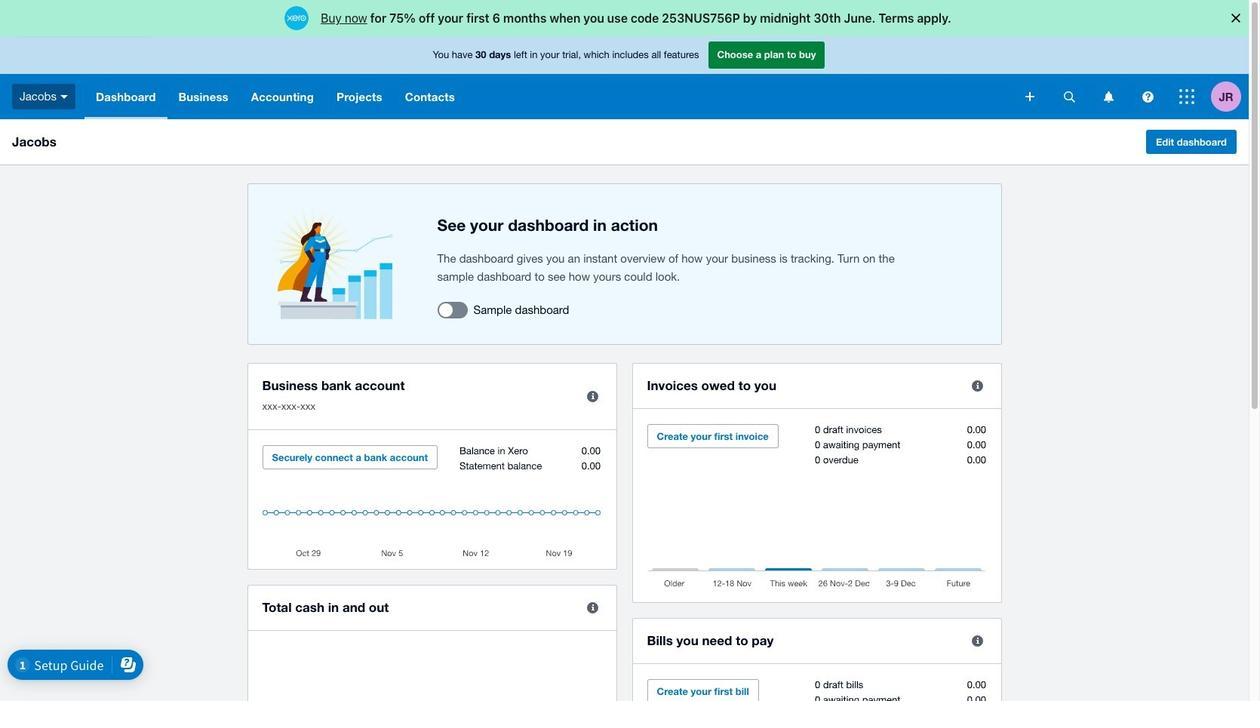 Task type: locate. For each thing, give the bounding box(es) containing it.
empty state bank feed widget with a tooltip explaining the feature. includes a 'securely connect a bank account' button and a data-less flat line graph marking four weekly dates, indicating future account balance tracking. image
[[262, 445, 602, 558]]

svg image
[[1180, 89, 1195, 104], [1104, 91, 1114, 102], [1026, 92, 1035, 101], [60, 95, 68, 99]]

banner
[[0, 36, 1250, 119]]

1 svg image from the left
[[1064, 91, 1076, 102]]

svg image
[[1064, 91, 1076, 102], [1143, 91, 1154, 102]]

1 horizontal spatial svg image
[[1143, 91, 1154, 102]]

dialog
[[0, 0, 1261, 36]]

0 horizontal spatial svg image
[[1064, 91, 1076, 102]]



Task type: vqa. For each thing, say whether or not it's contained in the screenshot.
Sales Tax Sales
no



Task type: describe. For each thing, give the bounding box(es) containing it.
empty state of the invoices widget with a 'create your first invoice' button and an empty column graph. image
[[647, 424, 987, 591]]

empty state of the bills widget with a 'create your first bill' button and an unpopulated column graph. image
[[647, 680, 987, 701]]

2 svg image from the left
[[1143, 91, 1154, 102]]

cartoon office workers image
[[271, 208, 392, 321]]



